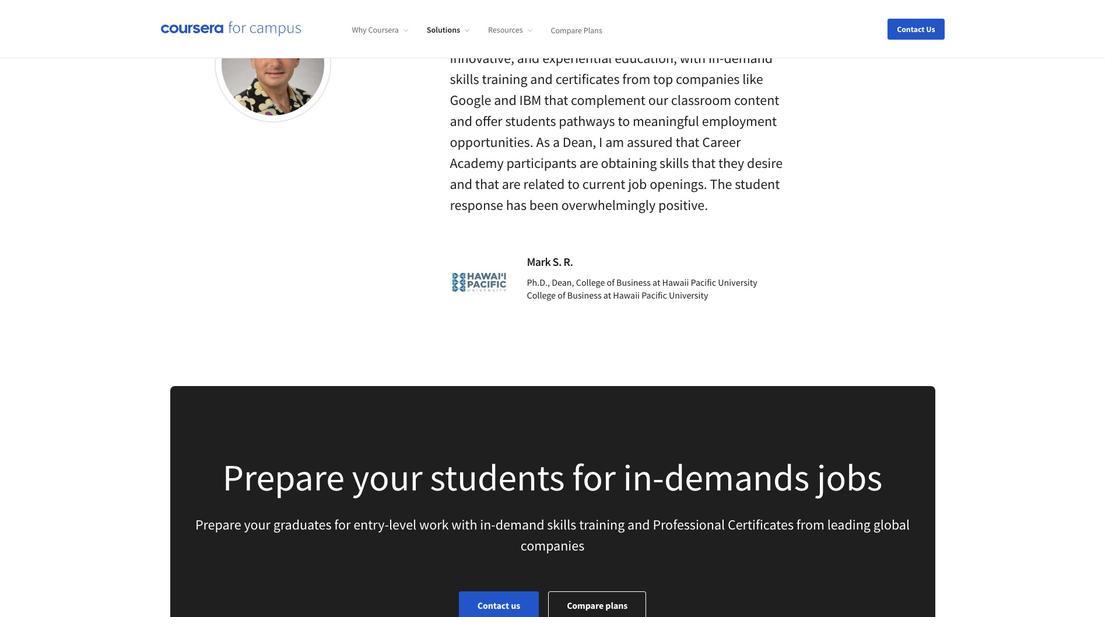 Task type: vqa. For each thing, say whether or not it's contained in the screenshot.
the coursera image
no



Task type: describe. For each thing, give the bounding box(es) containing it.
0 vertical spatial a
[[708, 28, 715, 46]]

us
[[927, 24, 935, 34]]

0 vertical spatial to
[[610, 28, 622, 46]]

why coursera
[[352, 25, 399, 35]]

0 vertical spatial academy
[[555, 7, 609, 25]]

plans
[[584, 25, 603, 35]]

plans
[[606, 600, 628, 611]]

they
[[719, 154, 745, 172]]

0 horizontal spatial a
[[553, 133, 560, 151]]

ibm
[[520, 91, 542, 109]]

contact us
[[478, 600, 520, 611]]

classroom
[[671, 91, 732, 109]]

google
[[450, 91, 491, 109]]

for for entry-
[[334, 516, 351, 534]]

pacific inside coursera's career academy is helping hawaii pacific university fulfill its mission to offer students a practical, innovative, and experiential education, with in-demand skills training and certificates from top companies like google and ibm that complement our classroom content and offer students pathways to meaningful employment opportunities.   as a dean, i am assured that career academy participants are obtaining skills that they desire and that are related to current job openings. the student response has been overwhelmingly positive.
[[713, 7, 752, 25]]

solutions
[[427, 25, 460, 35]]

current
[[583, 175, 626, 193]]

1 vertical spatial college
[[527, 289, 556, 301]]

level
[[389, 516, 417, 534]]

related
[[524, 175, 565, 193]]

mission
[[561, 28, 607, 46]]

0 vertical spatial at
[[653, 276, 661, 288]]

innovative,
[[450, 49, 515, 67]]

professional
[[653, 516, 725, 534]]

0 horizontal spatial skills
[[450, 70, 479, 88]]

our
[[649, 91, 669, 109]]

resources
[[488, 25, 523, 35]]

positive.
[[659, 196, 708, 214]]

participants
[[507, 154, 577, 172]]

hawaii inside coursera's career academy is helping hawaii pacific university fulfill its mission to offer students a practical, innovative, and experiential education, with in-demand skills training and certificates from top companies like google and ibm that complement our classroom content and offer students pathways to meaningful employment opportunities.   as a dean, i am assured that career academy participants are obtaining skills that they desire and that are related to current job openings. the student response has been overwhelmingly positive.
[[671, 7, 711, 25]]

obtaining
[[601, 154, 657, 172]]

your for graduates
[[244, 516, 271, 534]]

jobs
[[817, 454, 883, 500]]

1 horizontal spatial offer
[[624, 28, 652, 46]]

compare plans
[[567, 600, 628, 611]]

that right ibm
[[544, 91, 568, 109]]

in- inside coursera's career academy is helping hawaii pacific university fulfill its mission to offer students a practical, innovative, and experiential education, with in-demand skills training and certificates from top companies like google and ibm that complement our classroom content and offer students pathways to meaningful employment opportunities.   as a dean, i am assured that career academy participants are obtaining skills that they desire and that are related to current job openings. the student response has been overwhelmingly positive.
[[709, 49, 724, 67]]

opportunities.
[[450, 133, 534, 151]]

university inside coursera's career academy is helping hawaii pacific university fulfill its mission to offer students a practical, innovative, and experiential education, with in-demand skills training and certificates from top companies like google and ibm that complement our classroom content and offer students pathways to meaningful employment opportunities.   as a dean, i am assured that career academy participants are obtaining skills that they desire and that are related to current job openings. the student response has been overwhelmingly positive.
[[450, 28, 509, 46]]

and down google
[[450, 112, 473, 130]]

1 horizontal spatial of
[[607, 276, 615, 288]]

prepare for prepare your graduates for entry-level work with in-demand skills training and professional certificates from leading global companies
[[195, 516, 241, 534]]

the
[[710, 175, 732, 193]]

coursera's
[[450, 7, 511, 25]]

fulfill
[[512, 28, 542, 46]]

dean, inside coursera's career academy is helping hawaii pacific university fulfill its mission to offer students a practical, innovative, and experiential education, with in-demand skills training and certificates from top companies like google and ibm that complement our classroom content and offer students pathways to meaningful employment opportunities.   as a dean, i am assured that career academy participants are obtaining skills that they desire and that are related to current job openings. the student response has been overwhelmingly positive.
[[563, 133, 596, 151]]

contact for contact us
[[478, 600, 509, 611]]

and up ibm
[[530, 70, 553, 88]]

1 horizontal spatial college
[[576, 276, 605, 288]]

your for students
[[352, 454, 423, 500]]

with inside coursera's career academy is helping hawaii pacific university fulfill its mission to offer students a practical, innovative, and experiential education, with in-demand skills training and certificates from top companies like google and ibm that complement our classroom content and offer students pathways to meaningful employment opportunities.   as a dean, i am assured that career academy participants are obtaining skills that they desire and that are related to current job openings. the student response has been overwhelmingly positive.
[[680, 49, 706, 67]]

has
[[506, 196, 527, 214]]

demand inside coursera's career academy is helping hawaii pacific university fulfill its mission to offer students a practical, innovative, and experiential education, with in-demand skills training and certificates from top companies like google and ibm that complement our classroom content and offer students pathways to meaningful employment opportunities.   as a dean, i am assured that career academy participants are obtaining skills that they desire and that are related to current job openings. the student response has been overwhelmingly positive.
[[724, 49, 773, 67]]

ph.d., dean, college of business at hawaii pacific university college of business at hawaii pacific university
[[527, 276, 758, 301]]

top
[[653, 70, 673, 88]]

like
[[743, 70, 763, 88]]

mark s. r.
[[527, 254, 573, 269]]

demands
[[664, 454, 810, 500]]

0 horizontal spatial of
[[558, 289, 566, 301]]

employment
[[702, 112, 777, 130]]

r.
[[564, 254, 573, 269]]

is
[[612, 7, 621, 25]]

coursera
[[368, 25, 399, 35]]

1 vertical spatial pacific
[[691, 276, 716, 288]]

2 horizontal spatial university
[[718, 276, 758, 288]]

companies inside prepare your graduates for entry-level work with in-demand skills training and professional certificates from leading global companies
[[521, 537, 585, 555]]

practical,
[[718, 28, 772, 46]]

0 vertical spatial students
[[655, 28, 705, 46]]

am
[[606, 133, 624, 151]]

contact us link
[[459, 591, 539, 617]]

pathways
[[559, 112, 615, 130]]

as
[[536, 133, 550, 151]]

experiential
[[543, 49, 612, 67]]

compare plans
[[551, 25, 603, 35]]

education,
[[615, 49, 677, 67]]

2 vertical spatial pacific
[[642, 289, 667, 301]]

prepare your students for in-demands jobs
[[223, 454, 883, 500]]

work
[[419, 516, 449, 534]]

why
[[352, 25, 367, 35]]

solutions link
[[427, 25, 470, 35]]

why coursera link
[[352, 25, 408, 35]]

certificates
[[728, 516, 794, 534]]

compare for compare plans
[[551, 25, 582, 35]]

prepare for prepare your students for in-demands jobs
[[223, 454, 345, 500]]

global
[[874, 516, 910, 534]]

prepare your graduates for entry-level work with in-demand skills training and professional certificates from leading global companies
[[195, 516, 910, 555]]

compare plans link
[[551, 25, 603, 35]]

overwhelmingly
[[562, 196, 656, 214]]

s.
[[553, 254, 562, 269]]

with inside prepare your graduates for entry-level work with in-demand skills training and professional certificates from leading global companies
[[452, 516, 478, 534]]

2 vertical spatial to
[[568, 175, 580, 193]]



Task type: locate. For each thing, give the bounding box(es) containing it.
and down "fulfill"
[[517, 49, 540, 67]]

0 horizontal spatial academy
[[450, 154, 504, 172]]

graduates
[[273, 516, 332, 534]]

1 horizontal spatial skills
[[547, 516, 577, 534]]

1 vertical spatial hawaii
[[662, 276, 689, 288]]

1 vertical spatial companies
[[521, 537, 585, 555]]

your inside prepare your graduates for entry-level work with in-demand skills training and professional certificates from leading global companies
[[244, 516, 271, 534]]

1 vertical spatial dean,
[[552, 276, 574, 288]]

dean,
[[563, 133, 596, 151], [552, 276, 574, 288]]

0 horizontal spatial demand
[[496, 516, 545, 534]]

of
[[607, 276, 615, 288], [558, 289, 566, 301]]

i
[[599, 133, 603, 151]]

been
[[530, 196, 559, 214]]

openings.
[[650, 175, 707, 193]]

0 horizontal spatial with
[[452, 516, 478, 534]]

to up am
[[618, 112, 630, 130]]

0 vertical spatial prepare
[[223, 454, 345, 500]]

0 vertical spatial companies
[[676, 70, 740, 88]]

that up response
[[475, 175, 499, 193]]

and left ibm
[[494, 91, 517, 109]]

compare left plans
[[567, 600, 604, 611]]

1 horizontal spatial in-
[[623, 454, 664, 500]]

skills up google
[[450, 70, 479, 88]]

0 vertical spatial university
[[450, 28, 509, 46]]

assured
[[627, 133, 673, 151]]

1 horizontal spatial business
[[617, 276, 651, 288]]

pacific
[[713, 7, 752, 25], [691, 276, 716, 288], [642, 289, 667, 301]]

1 vertical spatial contact
[[478, 600, 509, 611]]

0 vertical spatial hawaii
[[671, 7, 711, 25]]

entry-
[[354, 516, 389, 534]]

ph.d.,
[[527, 276, 550, 288]]

from inside prepare your graduates for entry-level work with in-demand skills training and professional certificates from leading global companies
[[797, 516, 825, 534]]

0 vertical spatial business
[[617, 276, 651, 288]]

offer down "helping"
[[624, 28, 652, 46]]

1 vertical spatial compare
[[567, 600, 604, 611]]

0 vertical spatial skills
[[450, 70, 479, 88]]

0 horizontal spatial from
[[623, 70, 651, 88]]

contact us
[[897, 24, 935, 34]]

prepare
[[223, 454, 345, 500], [195, 516, 241, 534]]

1 vertical spatial training
[[579, 516, 625, 534]]

1 horizontal spatial demand
[[724, 49, 773, 67]]

0 horizontal spatial your
[[244, 516, 271, 534]]

1 horizontal spatial contact
[[897, 24, 925, 34]]

0 vertical spatial demand
[[724, 49, 773, 67]]

from
[[623, 70, 651, 88], [797, 516, 825, 534]]

contact for contact us
[[897, 24, 925, 34]]

that down meaningful on the right of page
[[676, 133, 700, 151]]

prepare inside prepare your graduates for entry-level work with in-demand skills training and professional certificates from leading global companies
[[195, 516, 241, 534]]

0 vertical spatial career
[[514, 7, 552, 25]]

1 vertical spatial career
[[703, 133, 741, 151]]

hawaii
[[671, 7, 711, 25], [662, 276, 689, 288], [613, 289, 640, 301]]

2 vertical spatial skills
[[547, 516, 577, 534]]

1 horizontal spatial your
[[352, 454, 423, 500]]

job
[[628, 175, 647, 193]]

contact
[[897, 24, 925, 34], [478, 600, 509, 611]]

college right 'ph.d.,'
[[576, 276, 605, 288]]

dean, left i
[[563, 133, 596, 151]]

career up "fulfill"
[[514, 7, 552, 25]]

1 vertical spatial to
[[618, 112, 630, 130]]

1 vertical spatial a
[[553, 133, 560, 151]]

compare left 'plans'
[[551, 25, 582, 35]]

meaningful
[[633, 112, 699, 130]]

coursera for campus image
[[161, 21, 301, 37]]

companies inside coursera's career academy is helping hawaii pacific university fulfill its mission to offer students a practical, innovative, and experiential education, with in-demand skills training and certificates from top companies like google and ibm that complement our classroom content and offer students pathways to meaningful employment opportunities.   as a dean, i am assured that career academy participants are obtaining skills that they desire and that are related to current job openings. the student response has been overwhelmingly positive.
[[676, 70, 740, 88]]

0 vertical spatial in-
[[709, 49, 724, 67]]

with up classroom
[[680, 49, 706, 67]]

1 vertical spatial your
[[244, 516, 271, 534]]

and up response
[[450, 175, 473, 193]]

skills down prepare your students for in-demands jobs
[[547, 516, 577, 534]]

complement
[[571, 91, 646, 109]]

2 vertical spatial university
[[669, 289, 708, 301]]

0 horizontal spatial are
[[502, 175, 521, 193]]

1 horizontal spatial academy
[[555, 7, 609, 25]]

dean, down r.
[[552, 276, 574, 288]]

1 vertical spatial from
[[797, 516, 825, 534]]

compare for compare plans
[[567, 600, 604, 611]]

us
[[511, 600, 520, 611]]

demand inside prepare your graduates for entry-level work with in-demand skills training and professional certificates from leading global companies
[[496, 516, 545, 534]]

2 horizontal spatial in-
[[709, 49, 724, 67]]

and left professional
[[628, 516, 650, 534]]

2 horizontal spatial skills
[[660, 154, 689, 172]]

from left leading
[[797, 516, 825, 534]]

offer
[[624, 28, 652, 46], [475, 112, 503, 130]]

1 vertical spatial prepare
[[195, 516, 241, 534]]

1 vertical spatial at
[[604, 289, 611, 301]]

skills inside prepare your graduates for entry-level work with in-demand skills training and professional certificates from leading global companies
[[547, 516, 577, 534]]

resources link
[[488, 25, 532, 35]]

1 vertical spatial demand
[[496, 516, 545, 534]]

college
[[576, 276, 605, 288], [527, 289, 556, 301]]

contact inside button
[[897, 24, 925, 34]]

0 vertical spatial contact
[[897, 24, 925, 34]]

students
[[655, 28, 705, 46], [505, 112, 556, 130], [430, 454, 565, 500]]

helping
[[624, 7, 668, 25]]

career up they
[[703, 133, 741, 151]]

that
[[544, 91, 568, 109], [676, 133, 700, 151], [692, 154, 716, 172], [475, 175, 499, 193]]

leading
[[828, 516, 871, 534]]

0 vertical spatial with
[[680, 49, 706, 67]]

offer up opportunities.
[[475, 112, 503, 130]]

at
[[653, 276, 661, 288], [604, 289, 611, 301]]

0 vertical spatial your
[[352, 454, 423, 500]]

0 vertical spatial from
[[623, 70, 651, 88]]

from down education,
[[623, 70, 651, 88]]

1 vertical spatial skills
[[660, 154, 689, 172]]

career
[[514, 7, 552, 25], [703, 133, 741, 151]]

in-
[[709, 49, 724, 67], [623, 454, 664, 500], [480, 516, 496, 534]]

and
[[517, 49, 540, 67], [530, 70, 553, 88], [494, 91, 517, 109], [450, 112, 473, 130], [450, 175, 473, 193], [628, 516, 650, 534]]

dean, inside ph.d., dean, college of business at hawaii pacific university college of business at hawaii pacific university
[[552, 276, 574, 288]]

0 horizontal spatial in-
[[480, 516, 496, 534]]

training
[[482, 70, 528, 88], [579, 516, 625, 534]]

0 horizontal spatial business
[[567, 289, 602, 301]]

coursera's career academy is helping hawaii pacific university fulfill its mission to offer students a practical, innovative, and experiential education, with in-demand skills training and certificates from top companies like google and ibm that complement our classroom content and offer students pathways to meaningful employment opportunities.   as a dean, i am assured that career academy participants are obtaining skills that they desire and that are related to current job openings. the student response has been overwhelmingly positive.
[[450, 7, 783, 214]]

1 horizontal spatial university
[[669, 289, 708, 301]]

to down is
[[610, 28, 622, 46]]

a right as
[[553, 133, 560, 151]]

your left graduates
[[244, 516, 271, 534]]

1 vertical spatial university
[[718, 276, 758, 288]]

demand down practical,
[[724, 49, 773, 67]]

2 vertical spatial in-
[[480, 516, 496, 534]]

1 vertical spatial for
[[334, 516, 351, 534]]

are up has
[[502, 175, 521, 193]]

0 horizontal spatial for
[[334, 516, 351, 534]]

0 horizontal spatial career
[[514, 7, 552, 25]]

0 horizontal spatial university
[[450, 28, 509, 46]]

compare plans link
[[548, 591, 647, 617]]

0 horizontal spatial companies
[[521, 537, 585, 555]]

0 vertical spatial for
[[572, 454, 616, 500]]

0 vertical spatial training
[[482, 70, 528, 88]]

companies
[[676, 70, 740, 88], [521, 537, 585, 555]]

1 vertical spatial in-
[[623, 454, 664, 500]]

college of business at hawaii pacific university image
[[450, 253, 508, 311]]

desire
[[747, 154, 783, 172]]

0 vertical spatial college
[[576, 276, 605, 288]]

0 vertical spatial offer
[[624, 28, 652, 46]]

college down 'ph.d.,'
[[527, 289, 556, 301]]

1 horizontal spatial companies
[[676, 70, 740, 88]]

demand down prepare your students for in-demands jobs
[[496, 516, 545, 534]]

0 vertical spatial compare
[[551, 25, 582, 35]]

0 horizontal spatial offer
[[475, 112, 503, 130]]

1 vertical spatial academy
[[450, 154, 504, 172]]

1 horizontal spatial with
[[680, 49, 706, 67]]

from inside coursera's career academy is helping hawaii pacific university fulfill its mission to offer students a practical, innovative, and experiential education, with in-demand skills training and certificates from top companies like google and ibm that complement our classroom content and offer students pathways to meaningful employment opportunities.   as a dean, i am assured that career academy participants are obtaining skills that they desire and that are related to current job openings. the student response has been overwhelmingly positive.
[[623, 70, 651, 88]]

1 vertical spatial with
[[452, 516, 478, 534]]

1 vertical spatial of
[[558, 289, 566, 301]]

certificates
[[556, 70, 620, 88]]

to right related
[[568, 175, 580, 193]]

skills up openings.
[[660, 154, 689, 172]]

training inside coursera's career academy is helping hawaii pacific university fulfill its mission to offer students a practical, innovative, and experiential education, with in-demand skills training and certificates from top companies like google and ibm that complement our classroom content and offer students pathways to meaningful employment opportunities.   as a dean, i am assured that career academy participants are obtaining skills that they desire and that are related to current job openings. the student response has been overwhelmingly positive.
[[482, 70, 528, 88]]

1 vertical spatial offer
[[475, 112, 503, 130]]

0 vertical spatial of
[[607, 276, 615, 288]]

your up level
[[352, 454, 423, 500]]

a
[[708, 28, 715, 46], [553, 133, 560, 151]]

0 vertical spatial are
[[580, 154, 598, 172]]

for for in-
[[572, 454, 616, 500]]

mark s. r. image
[[221, 13, 324, 115]]

contact us button
[[888, 18, 945, 39]]

0 vertical spatial dean,
[[563, 133, 596, 151]]

0 vertical spatial pacific
[[713, 7, 752, 25]]

your
[[352, 454, 423, 500], [244, 516, 271, 534]]

that up the
[[692, 154, 716, 172]]

student
[[735, 175, 780, 193]]

0 horizontal spatial college
[[527, 289, 556, 301]]

0 horizontal spatial at
[[604, 289, 611, 301]]

compare
[[551, 25, 582, 35], [567, 600, 604, 611]]

1 horizontal spatial career
[[703, 133, 741, 151]]

for
[[572, 454, 616, 500], [334, 516, 351, 534]]

1 horizontal spatial a
[[708, 28, 715, 46]]

1 vertical spatial business
[[567, 289, 602, 301]]

training inside prepare your graduates for entry-level work with in-demand skills training and professional certificates from leading global companies
[[579, 516, 625, 534]]

a left practical,
[[708, 28, 715, 46]]

skills
[[450, 70, 479, 88], [660, 154, 689, 172], [547, 516, 577, 534]]

1 vertical spatial students
[[505, 112, 556, 130]]

its
[[545, 28, 558, 46]]

0 horizontal spatial training
[[482, 70, 528, 88]]

1 vertical spatial are
[[502, 175, 521, 193]]

response
[[450, 196, 503, 214]]

academy up mission at the top of the page
[[555, 7, 609, 25]]

are up current
[[580, 154, 598, 172]]

content
[[734, 91, 780, 109]]

with right work
[[452, 516, 478, 534]]

demand
[[724, 49, 773, 67], [496, 516, 545, 534]]

academy down opportunities.
[[450, 154, 504, 172]]

0 horizontal spatial contact
[[478, 600, 509, 611]]

business
[[617, 276, 651, 288], [567, 289, 602, 301]]

1 horizontal spatial from
[[797, 516, 825, 534]]

1 horizontal spatial are
[[580, 154, 598, 172]]

1 horizontal spatial training
[[579, 516, 625, 534]]

2 vertical spatial hawaii
[[613, 289, 640, 301]]

are
[[580, 154, 598, 172], [502, 175, 521, 193]]

for inside prepare your graduates for entry-level work with in-demand skills training and professional certificates from leading global companies
[[334, 516, 351, 534]]

1 horizontal spatial at
[[653, 276, 661, 288]]

mark
[[527, 254, 551, 269]]

and inside prepare your graduates for entry-level work with in-demand skills training and professional certificates from leading global companies
[[628, 516, 650, 534]]

to
[[610, 28, 622, 46], [618, 112, 630, 130], [568, 175, 580, 193]]

2 vertical spatial students
[[430, 454, 565, 500]]

in- inside prepare your graduates for entry-level work with in-demand skills training and professional certificates from leading global companies
[[480, 516, 496, 534]]



